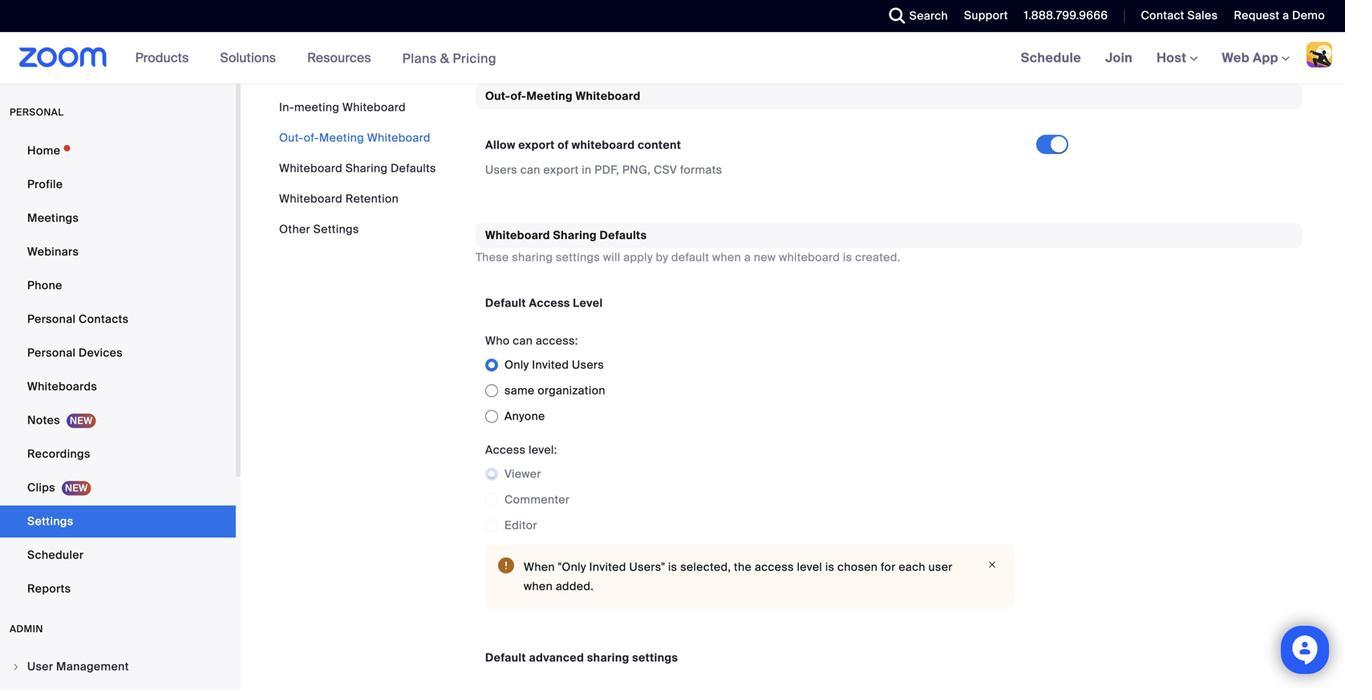 Task type: vqa. For each thing, say whether or not it's contained in the screenshot.
open chat Icon on the right of page
no



Task type: describe. For each thing, give the bounding box(es) containing it.
profile link
[[0, 169, 236, 201]]

contacts
[[79, 312, 129, 327]]

each
[[899, 560, 926, 575]]

when inside when "only invited users" is selected, the access level is chosen for each user when added.
[[524, 579, 553, 594]]

0 vertical spatial out-
[[485, 89, 511, 103]]

whiteboard up out-of-meeting whiteboard link
[[343, 100, 406, 115]]

home link
[[0, 135, 236, 167]]

whiteboards
[[27, 379, 97, 394]]

meeting inside menu bar
[[319, 130, 364, 145]]

app
[[1253, 49, 1279, 66]]

whiteboard sharing defaults
[[279, 161, 436, 176]]

whiteboard retention link
[[279, 191, 399, 206]]

whiteboard up other settings
[[279, 191, 343, 206]]

personal menu menu
[[0, 135, 236, 607]]

warning image
[[498, 558, 514, 574]]

personal devices
[[27, 345, 123, 360]]

contact
[[1141, 8, 1185, 23]]

web
[[1223, 49, 1250, 66]]

in-meeting whiteboard link
[[279, 100, 406, 115]]

search button
[[878, 0, 953, 32]]

user management
[[27, 659, 129, 674]]

new
[[754, 250, 776, 265]]

will
[[603, 250, 621, 265]]

1 vertical spatial export
[[544, 162, 579, 177]]

phone
[[27, 278, 62, 293]]

these
[[476, 250, 509, 265]]

whiteboard up whiteboard sharing defaults link
[[367, 130, 431, 145]]

web app button
[[1223, 49, 1290, 66]]

settings inside whiteboard sharing defaults these sharing settings will apply by default when a new whiteboard is created.
[[556, 250, 600, 265]]

menu bar containing in-meeting whiteboard
[[279, 100, 436, 238]]

whiteboard inside whiteboard sharing defaults these sharing settings will apply by default when a new whiteboard is created.
[[779, 250, 840, 265]]

request a demo
[[1234, 8, 1326, 23]]

editor
[[505, 518, 538, 533]]

solutions
[[220, 49, 276, 66]]

organization
[[538, 383, 606, 398]]

created.
[[856, 250, 901, 265]]

webinars link
[[0, 236, 236, 268]]

notes link
[[0, 404, 236, 437]]

web app
[[1223, 49, 1279, 66]]

advanced
[[529, 651, 584, 665]]

allow
[[485, 137, 516, 152]]

zoom logo image
[[19, 47, 107, 67]]

resources button
[[307, 32, 378, 83]]

meetings
[[27, 211, 79, 225]]

pricing
[[453, 50, 497, 67]]

only invited users
[[505, 358, 604, 372]]

1 horizontal spatial out-of-meeting whiteboard
[[485, 89, 641, 103]]

webinars
[[27, 244, 79, 259]]

notes
[[27, 413, 60, 428]]

when inside whiteboard sharing defaults these sharing settings will apply by default when a new whiteboard is created.
[[713, 250, 742, 265]]

0 vertical spatial meeting
[[527, 89, 573, 103]]

in
[[582, 162, 592, 177]]

host button
[[1157, 49, 1198, 66]]

user
[[27, 659, 53, 674]]

all participants option group
[[485, 0, 1082, 39]]

defaults for whiteboard sharing defaults these sharing settings will apply by default when a new whiteboard is created.
[[600, 228, 647, 243]]

host
[[1157, 49, 1190, 66]]

reports link
[[0, 573, 236, 605]]

personal contacts
[[27, 312, 129, 327]]

whiteboards link
[[0, 371, 236, 403]]

personal for personal contacts
[[27, 312, 76, 327]]

users can export in pdf, png, csv formats
[[485, 162, 723, 177]]

support
[[965, 8, 1008, 23]]

sharing inside whiteboard sharing defaults these sharing settings will apply by default when a new whiteboard is created.
[[512, 250, 553, 265]]

in-
[[279, 100, 294, 115]]

products button
[[135, 32, 196, 83]]

all participants
[[505, 18, 587, 33]]

sharing for whiteboard sharing defaults
[[346, 161, 388, 176]]

who can access: option group
[[485, 352, 1015, 429]]

personal for personal devices
[[27, 345, 76, 360]]

viewer
[[505, 467, 541, 482]]

other
[[279, 222, 310, 237]]

level
[[573, 296, 603, 311]]

users"
[[629, 560, 665, 575]]

0 horizontal spatial is
[[668, 560, 678, 575]]

1 vertical spatial access
[[485, 443, 526, 458]]

"only
[[558, 560, 587, 575]]

plans
[[403, 50, 437, 67]]

meeting
[[294, 100, 340, 115]]

out-of-meeting whiteboard inside menu bar
[[279, 130, 431, 145]]

users inside the out-of-meeting whiteboard element
[[485, 162, 518, 177]]

whiteboard up whiteboard retention at top left
[[279, 161, 343, 176]]

settings link
[[0, 506, 236, 538]]

pdf,
[[595, 162, 620, 177]]

profile picture image
[[1307, 42, 1333, 67]]

can for who
[[513, 334, 533, 348]]

whiteboard retention
[[279, 191, 399, 206]]

clips link
[[0, 472, 236, 504]]

allow export of whiteboard content
[[485, 137, 681, 152]]

reports
[[27, 581, 71, 596]]

1 horizontal spatial sharing
[[587, 651, 630, 665]]

other settings link
[[279, 222, 359, 237]]

access
[[755, 560, 794, 575]]

apply
[[624, 250, 653, 265]]

request
[[1234, 8, 1280, 23]]

0 horizontal spatial whiteboard
[[572, 137, 635, 152]]

schedule
[[1021, 49, 1082, 66]]

user
[[929, 560, 953, 575]]

csv
[[654, 162, 677, 177]]

plans & pricing
[[403, 50, 497, 67]]

when
[[524, 560, 555, 575]]

products
[[135, 49, 189, 66]]

search
[[910, 8, 949, 23]]

only
[[505, 358, 529, 372]]



Task type: locate. For each thing, give the bounding box(es) containing it.
settings up 'scheduler'
[[27, 514, 73, 529]]

0 vertical spatial export
[[519, 137, 555, 152]]

can inside whiteboard sharing defaults element
[[513, 334, 533, 348]]

invited inside when "only invited users" is selected, the access level is chosen for each user when added.
[[590, 560, 626, 575]]

a
[[1283, 8, 1290, 23], [745, 250, 751, 265]]

personal contacts link
[[0, 303, 236, 335]]

whiteboard up allow export of whiteboard content
[[576, 89, 641, 103]]

whiteboard sharing defaults element
[[476, 223, 1303, 690]]

devices
[[79, 345, 123, 360]]

2 personal from the top
[[27, 345, 76, 360]]

access up viewer
[[485, 443, 526, 458]]

2 horizontal spatial is
[[843, 250, 853, 265]]

contact sales link
[[1129, 0, 1222, 32], [1141, 8, 1218, 23]]

0 vertical spatial sharing
[[512, 250, 553, 265]]

when right default
[[713, 250, 742, 265]]

the
[[734, 560, 752, 575]]

whiteboard sharing defaults these sharing settings will apply by default when a new whiteboard is created.
[[476, 228, 901, 265]]

0 vertical spatial of-
[[511, 89, 527, 103]]

sharing right these
[[512, 250, 553, 265]]

participants
[[521, 18, 587, 33]]

sharing inside menu bar
[[346, 161, 388, 176]]

1 vertical spatial meeting
[[319, 130, 364, 145]]

scheduler
[[27, 548, 84, 563]]

0 vertical spatial users
[[485, 162, 518, 177]]

1 horizontal spatial settings
[[313, 222, 359, 237]]

1 vertical spatial defaults
[[600, 228, 647, 243]]

1 vertical spatial a
[[745, 250, 751, 265]]

1 vertical spatial personal
[[27, 345, 76, 360]]

0 horizontal spatial settings
[[556, 250, 600, 265]]

admin
[[10, 623, 43, 635]]

out-of-meeting whiteboard element
[[476, 84, 1303, 197]]

1 vertical spatial can
[[513, 334, 533, 348]]

0 vertical spatial access
[[529, 296, 570, 311]]

out- down in-
[[279, 130, 304, 145]]

export
[[519, 137, 555, 152], [544, 162, 579, 177]]

of
[[558, 137, 569, 152]]

for
[[881, 560, 896, 575]]

whiteboard sharing defaults link
[[279, 161, 436, 176]]

0 vertical spatial sharing
[[346, 161, 388, 176]]

access level: option group
[[485, 462, 1015, 539]]

1 default from the top
[[485, 296, 526, 311]]

meeting down in-meeting whiteboard
[[319, 130, 364, 145]]

content
[[638, 137, 681, 152]]

settings
[[313, 222, 359, 237], [27, 514, 73, 529]]

invited
[[532, 358, 569, 372], [590, 560, 626, 575]]

clips
[[27, 480, 55, 495]]

0 horizontal spatial access
[[485, 443, 526, 458]]

when "only invited users" is selected, the access level is chosen for each user when added.
[[524, 560, 953, 594]]

settings down whiteboard retention link
[[313, 222, 359, 237]]

is inside whiteboard sharing defaults these sharing settings will apply by default when a new whiteboard is created.
[[843, 250, 853, 265]]

meeting
[[527, 89, 573, 103], [319, 130, 364, 145]]

1 vertical spatial out-of-meeting whiteboard
[[279, 130, 431, 145]]

default access level
[[485, 296, 603, 311]]

access left level
[[529, 296, 570, 311]]

access:
[[536, 334, 578, 348]]

is right level
[[826, 560, 835, 575]]

default
[[672, 250, 710, 265]]

defaults for whiteboard sharing defaults
[[391, 161, 436, 176]]

can for users
[[521, 162, 541, 177]]

can left in
[[521, 162, 541, 177]]

same organization
[[505, 383, 606, 398]]

sharing
[[512, 250, 553, 265], [587, 651, 630, 665]]

users up organization
[[572, 358, 604, 372]]

sales
[[1188, 8, 1218, 23]]

1 horizontal spatial meeting
[[527, 89, 573, 103]]

0 vertical spatial settings
[[556, 250, 600, 265]]

profile
[[27, 177, 63, 192]]

1 horizontal spatial is
[[826, 560, 835, 575]]

1 vertical spatial settings
[[633, 651, 678, 665]]

1 personal from the top
[[27, 312, 76, 327]]

can inside the out-of-meeting whiteboard element
[[521, 162, 541, 177]]

user management menu item
[[0, 652, 236, 682]]

personal up whiteboards on the left bottom
[[27, 345, 76, 360]]

0 vertical spatial invited
[[532, 358, 569, 372]]

schedule link
[[1009, 32, 1094, 83]]

0 horizontal spatial settings
[[27, 514, 73, 529]]

out- inside menu bar
[[279, 130, 304, 145]]

whiteboard inside whiteboard sharing defaults these sharing settings will apply by default when a new whiteboard is created.
[[485, 228, 550, 243]]

whiteboard up users can export in pdf, png, csv formats
[[572, 137, 635, 152]]

a left demo
[[1283, 8, 1290, 23]]

0 vertical spatial a
[[1283, 8, 1290, 23]]

1 horizontal spatial when
[[713, 250, 742, 265]]

&
[[440, 50, 450, 67]]

1 horizontal spatial of-
[[511, 89, 527, 103]]

defaults up the "retention"
[[391, 161, 436, 176]]

a left new
[[745, 250, 751, 265]]

1 horizontal spatial sharing
[[553, 228, 597, 243]]

of- up allow
[[511, 89, 527, 103]]

1 vertical spatial sharing
[[553, 228, 597, 243]]

solutions button
[[220, 32, 283, 83]]

can
[[521, 162, 541, 177], [513, 334, 533, 348]]

1 vertical spatial default
[[485, 651, 526, 665]]

default for default access level
[[485, 296, 526, 311]]

1 vertical spatial when
[[524, 579, 553, 594]]

right image
[[11, 662, 21, 672]]

png,
[[623, 162, 651, 177]]

invited down access:
[[532, 358, 569, 372]]

defaults
[[391, 161, 436, 176], [600, 228, 647, 243]]

invited inside who can access: 'option group'
[[532, 358, 569, 372]]

join link
[[1094, 32, 1145, 83]]

of- inside the out-of-meeting whiteboard element
[[511, 89, 527, 103]]

recordings
[[27, 447, 90, 461]]

phone link
[[0, 270, 236, 302]]

sharing right advanced
[[587, 651, 630, 665]]

1 horizontal spatial defaults
[[600, 228, 647, 243]]

same
[[505, 383, 535, 398]]

a inside whiteboard sharing defaults these sharing settings will apply by default when a new whiteboard is created.
[[745, 250, 751, 265]]

management
[[56, 659, 129, 674]]

default
[[485, 296, 526, 311], [485, 651, 526, 665]]

can up only on the bottom left of page
[[513, 334, 533, 348]]

0 horizontal spatial defaults
[[391, 161, 436, 176]]

export down of
[[544, 162, 579, 177]]

who
[[485, 334, 510, 348]]

invited right the "only
[[590, 560, 626, 575]]

is
[[843, 250, 853, 265], [668, 560, 678, 575], [826, 560, 835, 575]]

1 horizontal spatial out-
[[485, 89, 511, 103]]

settings inside personal menu menu
[[27, 514, 73, 529]]

0 horizontal spatial out-
[[279, 130, 304, 145]]

0 horizontal spatial of-
[[304, 130, 319, 145]]

1 horizontal spatial a
[[1283, 8, 1290, 23]]

0 horizontal spatial invited
[[532, 358, 569, 372]]

when "only invited users" is selected, the access level is chosen for each user when added. alert
[[485, 545, 1015, 609]]

by
[[656, 250, 669, 265]]

1 vertical spatial of-
[[304, 130, 319, 145]]

of-
[[511, 89, 527, 103], [304, 130, 319, 145]]

out-
[[485, 89, 511, 103], [279, 130, 304, 145]]

users down allow
[[485, 162, 518, 177]]

default advanced sharing settings
[[485, 651, 678, 665]]

default up who
[[485, 296, 526, 311]]

settings inside menu bar
[[313, 222, 359, 237]]

sharing inside whiteboard sharing defaults these sharing settings will apply by default when a new whiteboard is created.
[[553, 228, 597, 243]]

1 vertical spatial sharing
[[587, 651, 630, 665]]

personal
[[27, 312, 76, 327], [27, 345, 76, 360]]

commenter
[[505, 492, 570, 507]]

whiteboard right new
[[779, 250, 840, 265]]

in-meeting whiteboard
[[279, 100, 406, 115]]

users inside who can access: 'option group'
[[572, 358, 604, 372]]

added.
[[556, 579, 594, 594]]

banner
[[0, 32, 1346, 85]]

0 vertical spatial defaults
[[391, 161, 436, 176]]

access
[[529, 296, 570, 311], [485, 443, 526, 458]]

0 horizontal spatial meeting
[[319, 130, 364, 145]]

1 horizontal spatial whiteboard
[[779, 250, 840, 265]]

when down when
[[524, 579, 553, 594]]

0 vertical spatial when
[[713, 250, 742, 265]]

of- down meeting
[[304, 130, 319, 145]]

1.888.799.9666
[[1025, 8, 1109, 23]]

product information navigation
[[123, 32, 509, 85]]

1 horizontal spatial invited
[[590, 560, 626, 575]]

is right "users""
[[668, 560, 678, 575]]

when
[[713, 250, 742, 265], [524, 579, 553, 594]]

anyone
[[505, 409, 545, 424]]

0 vertical spatial can
[[521, 162, 541, 177]]

close image
[[983, 558, 1002, 572]]

level:
[[529, 443, 557, 458]]

default for default advanced sharing settings
[[485, 651, 526, 665]]

0 vertical spatial personal
[[27, 312, 76, 327]]

0 vertical spatial default
[[485, 296, 526, 311]]

1 vertical spatial invited
[[590, 560, 626, 575]]

1 vertical spatial settings
[[27, 514, 73, 529]]

personal down phone
[[27, 312, 76, 327]]

1 vertical spatial users
[[572, 358, 604, 372]]

who can access:
[[485, 334, 578, 348]]

out-of-meeting whiteboard up whiteboard sharing defaults link
[[279, 130, 431, 145]]

selected,
[[681, 560, 731, 575]]

recordings link
[[0, 438, 236, 470]]

0 horizontal spatial users
[[485, 162, 518, 177]]

plans & pricing link
[[403, 50, 497, 67], [403, 50, 497, 67]]

0 horizontal spatial out-of-meeting whiteboard
[[279, 130, 431, 145]]

0 horizontal spatial a
[[745, 250, 751, 265]]

2 default from the top
[[485, 651, 526, 665]]

meetings navigation
[[1009, 32, 1346, 85]]

whiteboard
[[576, 89, 641, 103], [343, 100, 406, 115], [367, 130, 431, 145], [279, 161, 343, 176], [279, 191, 343, 206], [485, 228, 550, 243]]

sharing for whiteboard sharing defaults these sharing settings will apply by default when a new whiteboard is created.
[[553, 228, 597, 243]]

settings
[[556, 250, 600, 265], [633, 651, 678, 665]]

0 vertical spatial out-of-meeting whiteboard
[[485, 89, 641, 103]]

defaults up will
[[600, 228, 647, 243]]

sharing up the "retention"
[[346, 161, 388, 176]]

out- down the pricing
[[485, 89, 511, 103]]

banner containing products
[[0, 32, 1346, 85]]

0 horizontal spatial sharing
[[512, 250, 553, 265]]

menu bar
[[279, 100, 436, 238]]

is left created.
[[843, 250, 853, 265]]

meeting up of
[[527, 89, 573, 103]]

1 horizontal spatial settings
[[633, 651, 678, 665]]

default left advanced
[[485, 651, 526, 665]]

0 horizontal spatial when
[[524, 579, 553, 594]]

1 horizontal spatial access
[[529, 296, 570, 311]]

level
[[797, 560, 823, 575]]

1 horizontal spatial users
[[572, 358, 604, 372]]

0 vertical spatial settings
[[313, 222, 359, 237]]

1 vertical spatial out-
[[279, 130, 304, 145]]

out-of-meeting whiteboard
[[485, 89, 641, 103], [279, 130, 431, 145]]

1 vertical spatial whiteboard
[[779, 250, 840, 265]]

0 vertical spatial whiteboard
[[572, 137, 635, 152]]

whiteboard up these
[[485, 228, 550, 243]]

sharing down in
[[553, 228, 597, 243]]

0 horizontal spatial sharing
[[346, 161, 388, 176]]

defaults inside whiteboard sharing defaults these sharing settings will apply by default when a new whiteboard is created.
[[600, 228, 647, 243]]

out-of-meeting whiteboard up of
[[485, 89, 641, 103]]

export left of
[[519, 137, 555, 152]]

personal devices link
[[0, 337, 236, 369]]



